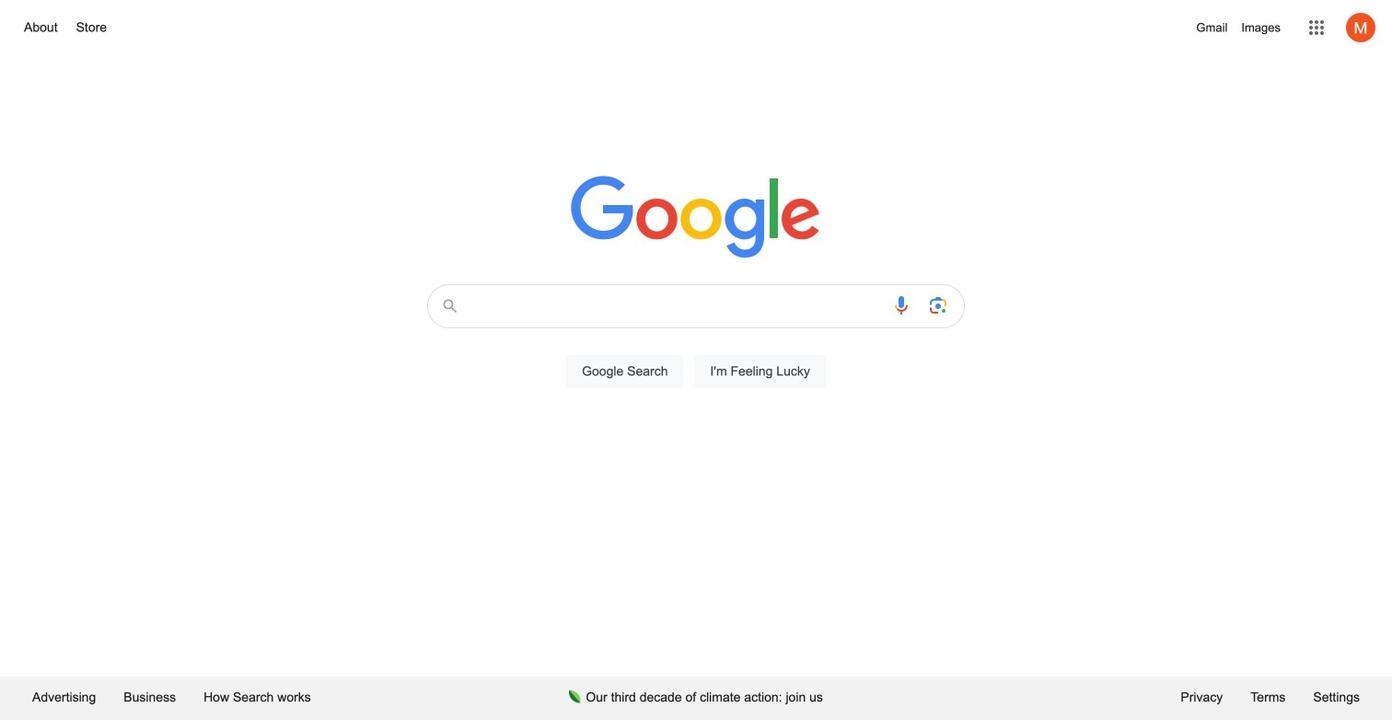 Task type: vqa. For each thing, say whether or not it's contained in the screenshot.
Search by image
yes



Task type: locate. For each thing, give the bounding box(es) containing it.
None search field
[[18, 279, 1374, 410]]

google image
[[571, 176, 821, 261]]

search by image image
[[927, 295, 949, 317]]

search by voice image
[[890, 295, 912, 317]]



